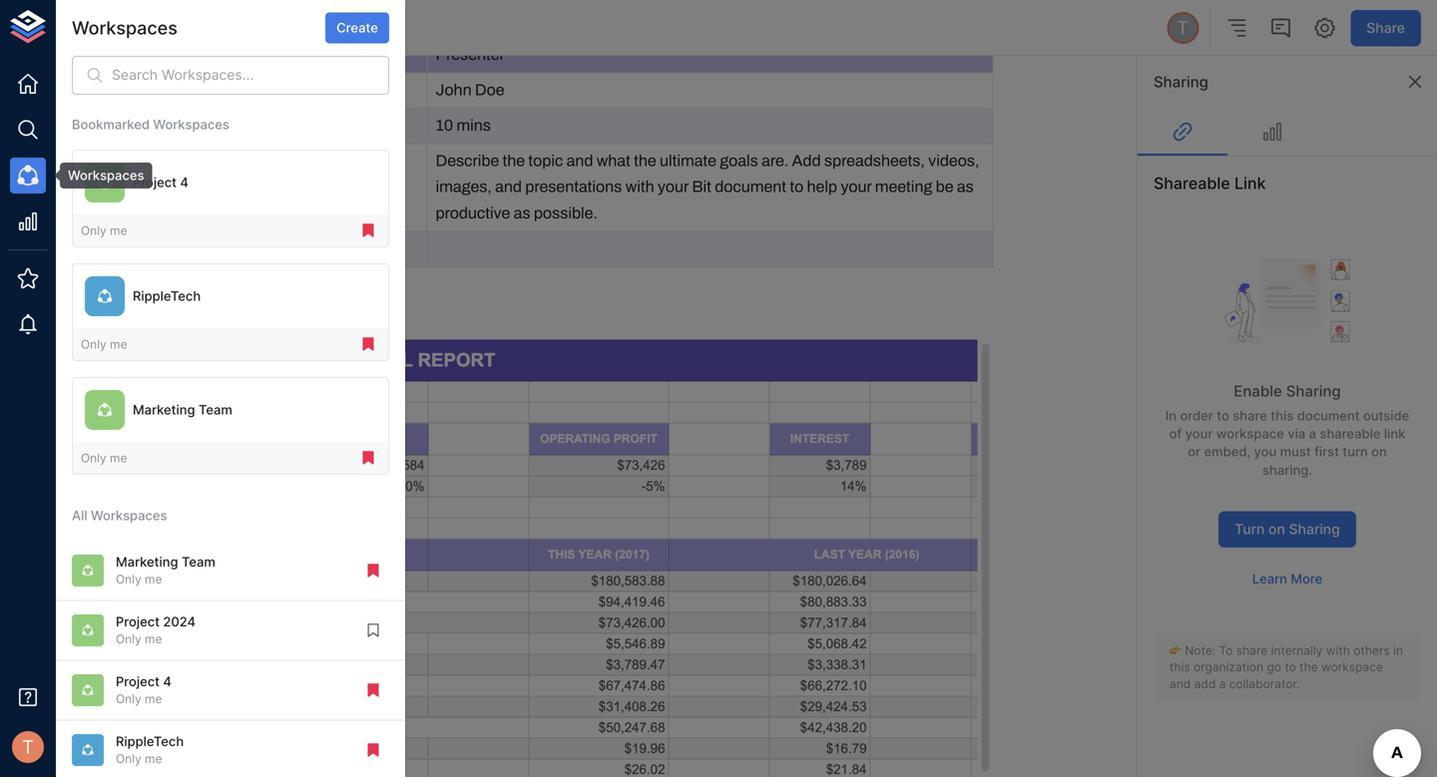 Task type: describe. For each thing, give the bounding box(es) containing it.
workspaces right all
[[91, 508, 167, 524]]

untitled document
[[169, 9, 312, 28]]

outside
[[1363, 408, 1410, 423]]

project 2024 only me
[[116, 614, 196, 647]]

create button
[[325, 13, 389, 43]]

4 inside project 4 only me
[[163, 674, 172, 690]]

internally
[[1271, 644, 1323, 658]]

link
[[1384, 426, 1406, 442]]

comments image
[[1269, 16, 1293, 40]]

sharing inside enable sharing in order to share this document outside of your workspace via a shareable link or embed, you must first turn on sharing.
[[1286, 382, 1341, 400]]

this inside 👉 note: to share internally with others in this organization go to the workspace and add a collaborator.
[[1170, 660, 1190, 675]]

bookmark image
[[364, 622, 382, 640]]

table of contents image
[[1225, 16, 1249, 40]]

in
[[1166, 408, 1177, 423]]

project 4 only me
[[116, 674, 172, 707]]

only me for project
[[81, 223, 127, 238]]

turn
[[1235, 521, 1265, 538]]

share inside 👉 note: to share internally with others in this organization go to the workspace and add a collaborator.
[[1236, 644, 1268, 658]]

turn
[[1343, 444, 1368, 460]]

0 horizontal spatial t button
[[6, 726, 50, 770]]

first
[[1315, 444, 1339, 460]]

show wiki image
[[78, 16, 102, 40]]

you
[[1254, 444, 1277, 460]]

2 only me from the top
[[81, 337, 127, 352]]

1 vertical spatial t
[[22, 736, 34, 758]]

with
[[1326, 644, 1350, 658]]

of
[[1169, 426, 1182, 442]]

only inside marketing team only me
[[116, 573, 141, 587]]

0 vertical spatial 4
[[216, 32, 224, 47]]

document
[[1297, 408, 1360, 423]]

this inside enable sharing in order to share this document outside of your workspace via a shareable link or embed, you must first turn on sharing.
[[1271, 408, 1294, 423]]

workspaces tooltip
[[46, 163, 152, 189]]

all workspaces
[[72, 508, 167, 524]]

0 vertical spatial remove bookmark image
[[359, 222, 377, 240]]

shareable
[[1320, 426, 1381, 442]]

learn more
[[1252, 571, 1323, 587]]

on inside enable sharing in order to share this document outside of your workspace via a shareable link or embed, you must first turn on sharing.
[[1372, 444, 1387, 460]]

rippletech for rippletech
[[133, 289, 201, 304]]

me inside project 2024 only me
[[145, 632, 162, 647]]

share
[[1367, 19, 1405, 36]]

your
[[1185, 426, 1213, 442]]

via
[[1288, 426, 1306, 442]]

👉
[[1170, 644, 1182, 658]]

project inside project 4 link
[[169, 32, 213, 47]]

workspace inside enable sharing in order to share this document outside of your workspace via a shareable link or embed, you must first turn on sharing.
[[1217, 426, 1284, 442]]

project inside project 2024 only me
[[116, 614, 160, 630]]

to
[[1219, 644, 1233, 658]]

only inside rippletech only me
[[116, 752, 141, 767]]

add
[[1194, 677, 1216, 692]]

marketing for marketing team only me
[[116, 554, 178, 570]]

workspaces up bookmarked
[[72, 17, 178, 39]]

0 vertical spatial t
[[1177, 17, 1189, 39]]

turn on sharing
[[1235, 521, 1340, 538]]

create
[[336, 20, 378, 36]]

rippletech only me
[[116, 734, 184, 767]]

order
[[1180, 408, 1214, 423]]

👉 note: to share internally with others in this organization go to the workspace and add a collaborator.
[[1170, 644, 1403, 692]]

collaborator.
[[1229, 677, 1300, 692]]

workspaces down search workspaces... text field
[[153, 117, 229, 132]]

only inside project 4 only me
[[116, 692, 141, 707]]

share inside enable sharing in order to share this document outside of your workspace via a shareable link or embed, you must first turn on sharing.
[[1233, 408, 1267, 423]]

turn on sharing button
[[1219, 512, 1356, 548]]

the
[[1300, 660, 1318, 675]]

others
[[1354, 644, 1390, 658]]



Task type: locate. For each thing, give the bounding box(es) containing it.
share button
[[1351, 10, 1421, 46]]

4 down project 2024 only me
[[163, 674, 172, 690]]

1 horizontal spatial t
[[1177, 17, 1189, 39]]

enable sharing in order to share this document outside of your workspace via a shareable link or embed, you must first turn on sharing.
[[1166, 382, 1410, 478]]

workspaces inside tooltip
[[68, 168, 144, 183]]

0 horizontal spatial this
[[1170, 660, 1190, 675]]

team for marketing team only me
[[182, 554, 216, 570]]

project 4 down bookmarked workspaces
[[133, 175, 189, 190]]

me inside marketing team only me
[[145, 573, 162, 587]]

embed,
[[1204, 444, 1251, 460]]

sharing
[[1154, 73, 1209, 91], [1286, 382, 1341, 400], [1289, 521, 1340, 538]]

1 vertical spatial remove bookmark image
[[364, 741, 382, 759]]

enable
[[1234, 382, 1282, 400]]

bookmarked
[[72, 117, 150, 132]]

0 vertical spatial project 4
[[169, 32, 224, 47]]

to right "order"
[[1217, 408, 1230, 423]]

0 vertical spatial a
[[1309, 426, 1317, 442]]

share
[[1233, 408, 1267, 423], [1236, 644, 1268, 658]]

team for marketing team
[[199, 402, 232, 418]]

project down bookmarked workspaces
[[133, 175, 177, 190]]

1 vertical spatial workspace
[[1322, 660, 1383, 675]]

1 vertical spatial on
[[1269, 521, 1285, 538]]

workspace up you
[[1217, 426, 1284, 442]]

workspaces down bookmarked
[[68, 168, 144, 183]]

2 horizontal spatial 4
[[216, 32, 224, 47]]

or
[[1188, 444, 1201, 460]]

me inside project 4 only me
[[145, 692, 162, 707]]

1 vertical spatial project 4
[[133, 175, 189, 190]]

1 horizontal spatial 4
[[180, 175, 189, 190]]

learn
[[1252, 571, 1287, 587]]

marketing team
[[133, 402, 232, 418]]

go back image
[[131, 16, 155, 40]]

marketing team only me
[[116, 554, 216, 587]]

sharing inside 'button'
[[1289, 521, 1340, 538]]

shareable
[[1154, 174, 1230, 193]]

project
[[169, 32, 213, 47], [133, 175, 177, 190], [116, 614, 160, 630], [116, 674, 160, 690]]

tab list
[[1138, 108, 1437, 156]]

0 vertical spatial on
[[1372, 444, 1387, 460]]

workspace
[[1217, 426, 1284, 442], [1322, 660, 1383, 675]]

1 vertical spatial a
[[1219, 677, 1226, 692]]

to right go
[[1285, 660, 1296, 675]]

more
[[1291, 571, 1323, 587]]

0 horizontal spatial to
[[1217, 408, 1230, 423]]

workspace down with on the bottom
[[1322, 660, 1383, 675]]

remove bookmark image
[[359, 336, 377, 354], [359, 449, 377, 467], [364, 562, 382, 580], [364, 682, 382, 700]]

0 horizontal spatial workspace
[[1217, 426, 1284, 442]]

0 horizontal spatial a
[[1219, 677, 1226, 692]]

rippletech for rippletech only me
[[116, 734, 184, 749]]

workspace inside 👉 note: to share internally with others in this organization go to the workspace and add a collaborator.
[[1322, 660, 1383, 675]]

me
[[110, 223, 127, 238], [110, 337, 127, 352], [110, 451, 127, 465], [145, 573, 162, 587], [145, 632, 162, 647], [145, 692, 162, 707], [145, 752, 162, 767]]

bookmarked workspaces
[[72, 117, 229, 132]]

on
[[1372, 444, 1387, 460], [1269, 521, 1285, 538]]

0 vertical spatial share
[[1233, 408, 1267, 423]]

marketing inside marketing team only me
[[116, 554, 178, 570]]

organization
[[1194, 660, 1264, 675]]

1 horizontal spatial to
[[1285, 660, 1296, 675]]

must
[[1280, 444, 1311, 460]]

to inside enable sharing in order to share this document outside of your workspace via a shareable link or embed, you must first turn on sharing.
[[1217, 408, 1230, 423]]

1 horizontal spatial this
[[1271, 408, 1294, 423]]

to
[[1217, 408, 1230, 423], [1285, 660, 1296, 675]]

a inside enable sharing in order to share this document outside of your workspace via a shareable link or embed, you must first turn on sharing.
[[1309, 426, 1317, 442]]

all
[[72, 508, 87, 524]]

to inside 👉 note: to share internally with others in this organization go to the workspace and add a collaborator.
[[1285, 660, 1296, 675]]

0 vertical spatial rippletech
[[133, 289, 201, 304]]

settings image
[[1313, 16, 1337, 40]]

project 4 link
[[169, 31, 224, 49]]

only me for marketing
[[81, 451, 127, 465]]

link
[[1235, 174, 1266, 193]]

4 down bookmarked workspaces
[[180, 175, 189, 190]]

note:
[[1185, 644, 1216, 658]]

me inside rippletech only me
[[145, 752, 162, 767]]

0 vertical spatial to
[[1217, 408, 1230, 423]]

0 horizontal spatial on
[[1269, 521, 1285, 538]]

t
[[1177, 17, 1189, 39], [22, 736, 34, 758]]

1 horizontal spatial t button
[[1164, 9, 1202, 47]]

project down project 2024 only me
[[116, 674, 160, 690]]

shareable link
[[1154, 174, 1266, 193]]

0 vertical spatial team
[[199, 402, 232, 418]]

remove bookmark image
[[359, 222, 377, 240], [364, 741, 382, 759]]

a inside 👉 note: to share internally with others in this organization go to the workspace and add a collaborator.
[[1219, 677, 1226, 692]]

0 vertical spatial only me
[[81, 223, 127, 238]]

only inside project 2024 only me
[[116, 632, 141, 647]]

2024
[[163, 614, 196, 630]]

share right to
[[1236, 644, 1268, 658]]

team inside marketing team only me
[[182, 554, 216, 570]]

1 vertical spatial rippletech
[[116, 734, 184, 749]]

1 vertical spatial t button
[[6, 726, 50, 770]]

0 horizontal spatial t
[[22, 736, 34, 758]]

workspaces
[[72, 17, 178, 39], [153, 117, 229, 132], [68, 168, 144, 183], [91, 508, 167, 524]]

rippletech
[[133, 289, 201, 304], [116, 734, 184, 749]]

2 vertical spatial 4
[[163, 674, 172, 690]]

Search Workspaces... text field
[[112, 56, 389, 95]]

1 vertical spatial marketing
[[116, 554, 178, 570]]

2 vertical spatial sharing
[[1289, 521, 1340, 538]]

a
[[1309, 426, 1317, 442], [1219, 677, 1226, 692]]

project 4 down untitled
[[169, 32, 224, 47]]

project left 2024
[[116, 614, 160, 630]]

sharing.
[[1263, 462, 1312, 478]]

0 vertical spatial t button
[[1164, 9, 1202, 47]]

0 horizontal spatial 4
[[163, 674, 172, 690]]

3 only me from the top
[[81, 451, 127, 465]]

this
[[1271, 408, 1294, 423], [1170, 660, 1190, 675]]

favorite image
[[323, 10, 341, 28]]

untitled
[[169, 9, 229, 28]]

this up via
[[1271, 408, 1294, 423]]

1 vertical spatial team
[[182, 554, 216, 570]]

team
[[199, 402, 232, 418], [182, 554, 216, 570]]

and
[[1170, 677, 1191, 692]]

4
[[216, 32, 224, 47], [180, 175, 189, 190], [163, 674, 172, 690]]

0 vertical spatial this
[[1271, 408, 1294, 423]]

document
[[234, 9, 312, 28]]

only
[[81, 223, 106, 238], [81, 337, 106, 352], [81, 451, 106, 465], [116, 573, 141, 587], [116, 632, 141, 647], [116, 692, 141, 707], [116, 752, 141, 767]]

1 vertical spatial 4
[[180, 175, 189, 190]]

1 vertical spatial share
[[1236, 644, 1268, 658]]

a right via
[[1309, 426, 1317, 442]]

project inside project 4 only me
[[116, 674, 160, 690]]

this up and
[[1170, 660, 1190, 675]]

marketing for marketing team
[[133, 402, 195, 418]]

marketing
[[133, 402, 195, 418], [116, 554, 178, 570]]

4 down untitled document
[[216, 32, 224, 47]]

project down untitled
[[169, 32, 213, 47]]

0 vertical spatial marketing
[[133, 402, 195, 418]]

1 horizontal spatial on
[[1372, 444, 1387, 460]]

go
[[1267, 660, 1282, 675]]

project 4
[[169, 32, 224, 47], [133, 175, 189, 190]]

share down 'enable'
[[1233, 408, 1267, 423]]

1 horizontal spatial a
[[1309, 426, 1317, 442]]

t button
[[1164, 9, 1202, 47], [6, 726, 50, 770]]

only me
[[81, 223, 127, 238], [81, 337, 127, 352], [81, 451, 127, 465]]

learn more button
[[1247, 564, 1328, 595]]

a right add
[[1219, 677, 1226, 692]]

2 vertical spatial only me
[[81, 451, 127, 465]]

on inside turn on sharing 'button'
[[1269, 521, 1285, 538]]

1 horizontal spatial workspace
[[1322, 660, 1383, 675]]

0 vertical spatial workspace
[[1217, 426, 1284, 442]]

1 vertical spatial sharing
[[1286, 382, 1341, 400]]

in
[[1394, 644, 1403, 658]]

1 vertical spatial this
[[1170, 660, 1190, 675]]

1 vertical spatial only me
[[81, 337, 127, 352]]

0 vertical spatial sharing
[[1154, 73, 1209, 91]]

1 only me from the top
[[81, 223, 127, 238]]

1 vertical spatial to
[[1285, 660, 1296, 675]]



Task type: vqa. For each thing, say whether or not it's contained in the screenshot.
Marketing to the top
yes



